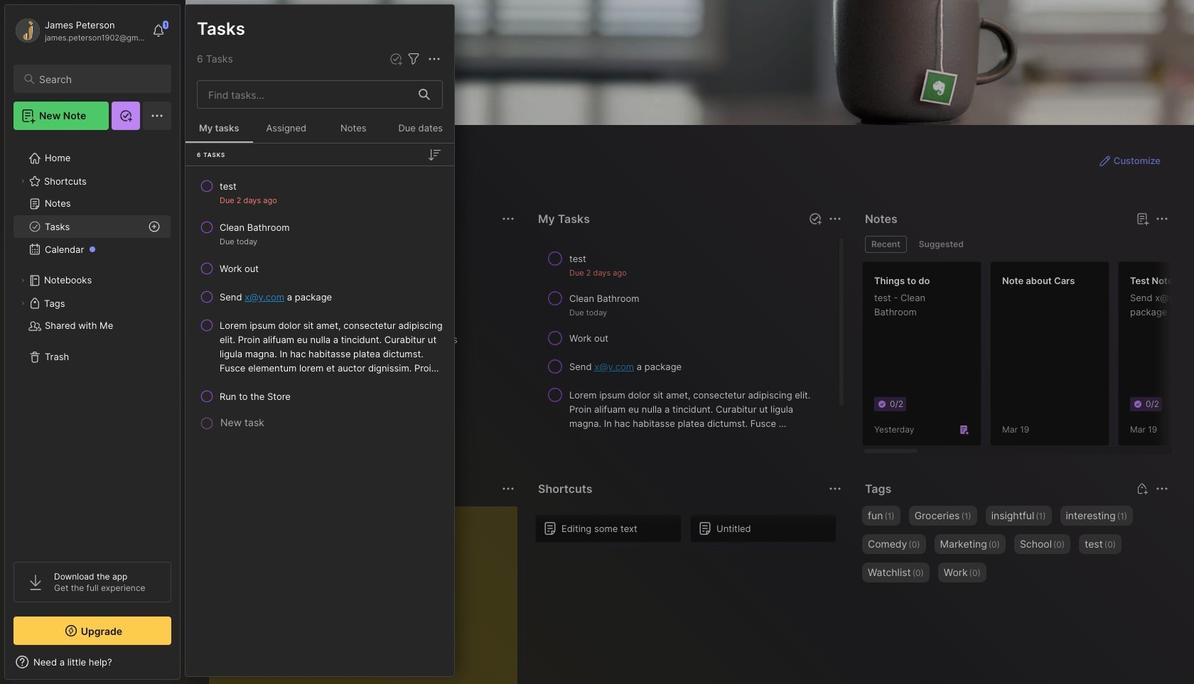 Task type: vqa. For each thing, say whether or not it's contained in the screenshot.
the left tab
yes



Task type: locate. For each thing, give the bounding box(es) containing it.
Account field
[[14, 16, 145, 45]]

1 horizontal spatial tab
[[913, 236, 971, 253]]

expand notebooks image
[[18, 277, 27, 285]]

WHAT'S NEW field
[[5, 651, 180, 674]]

0 horizontal spatial tab
[[866, 236, 907, 253]]

2 row from the top
[[191, 215, 449, 253]]

row group
[[186, 144, 454, 450], [536, 245, 846, 467], [863, 262, 1195, 455], [536, 515, 846, 552]]

clean bathroom 1 cell
[[220, 220, 290, 235]]

6 row from the top
[[191, 384, 449, 410]]

click to collapse image
[[180, 659, 190, 676]]

tree
[[5, 139, 180, 550]]

new task image
[[809, 212, 823, 226]]

4 row from the top
[[191, 284, 449, 310]]

tab
[[866, 236, 907, 253], [913, 236, 971, 253]]

row
[[191, 174, 449, 212], [191, 215, 449, 253], [191, 256, 449, 282], [191, 284, 449, 310], [191, 313, 449, 381], [191, 384, 449, 410]]

None search field
[[39, 70, 159, 87]]

none search field inside main element
[[39, 70, 159, 87]]

expand tags image
[[18, 299, 27, 308]]

1 row from the top
[[191, 174, 449, 212]]

lorem ipsum dolor sit amet, consectetur adipiscing elit. proin alifuam eu nulla a tincidunt. curabitur ut ligula magna. in hac habitasse platea dictumst. fusce elementum lorem et auctor dignissim. proin eget mi id urna euismod consectetur. pellentesque porttitor ac urna quis fermentum: 4 cell
[[220, 319, 443, 376]]

tab list
[[866, 236, 1167, 253]]

new task image
[[389, 52, 403, 66]]

Filter tasks field
[[405, 50, 422, 68]]

Find tasks… text field
[[200, 83, 410, 106]]



Task type: describe. For each thing, give the bounding box(es) containing it.
Start writing… text field
[[220, 507, 517, 685]]

2 tab from the left
[[913, 236, 971, 253]]

tree inside main element
[[5, 139, 180, 550]]

sort options image
[[426, 146, 443, 163]]

main element
[[0, 0, 185, 685]]

More actions and view options field
[[422, 50, 443, 68]]

filter tasks image
[[405, 50, 422, 68]]

run to the store 5 cell
[[220, 390, 291, 404]]

5 row from the top
[[191, 313, 449, 381]]

1 tab from the left
[[866, 236, 907, 253]]

work out 2 cell
[[220, 262, 259, 276]]

Search text field
[[39, 73, 159, 86]]

Sort options field
[[426, 146, 443, 163]]

3 row from the top
[[191, 256, 449, 282]]

more actions and view options image
[[426, 50, 443, 68]]

send x@y.com a package 3 cell
[[220, 290, 332, 304]]

test 0 cell
[[220, 179, 237, 193]]



